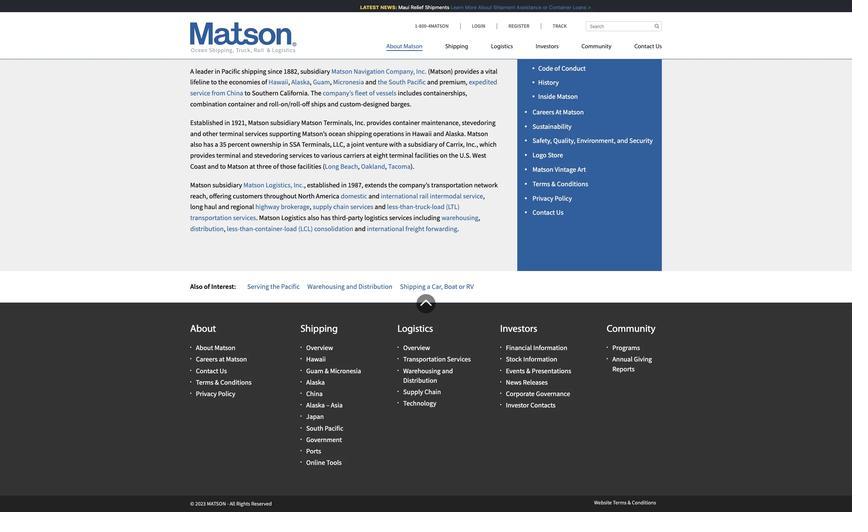 Task type: locate. For each thing, give the bounding box(es) containing it.
subsidiary up guam link
[[300, 67, 330, 76]]

also
[[190, 140, 202, 149], [308, 214, 319, 222]]

inc. left (matson)
[[416, 67, 427, 76]]

rail
[[420, 192, 429, 200]]

shipping up joint
[[347, 129, 372, 138]]

services inside less-than-truck-load (ltl) transportation services
[[233, 214, 256, 222]]

reserved
[[251, 501, 272, 508]]

matson logistics, inc. link
[[244, 181, 304, 189]]

load
[[432, 203, 445, 211], [284, 225, 297, 233]]

0 vertical spatial has
[[203, 140, 213, 149]]

a left owned in the top left of the page
[[232, 37, 235, 46]]

guam inside overview hawaii guam & micronesia alaska china alaska – asia japan south pacific government ports online tools
[[306, 367, 323, 375]]

0 horizontal spatial the
[[213, 48, 224, 57]]

logistics down brokerage
[[281, 214, 306, 222]]

about matson careers at matson contact us terms & conditions privacy policy
[[196, 344, 252, 398]]

privacy policy link inside footer
[[196, 390, 235, 398]]

1 horizontal spatial load
[[432, 203, 445, 211]]

than- inside . matson logistics also has third-party logistics services including warehousing , distribution , less-than-container-load (lcl) consolidation and international freight forwarding .
[[240, 225, 255, 233]]

1 vertical spatial service
[[463, 192, 483, 200]]

ports link
[[306, 447, 321, 456]]

south pacific link
[[306, 424, 343, 433]]

privacy policy link down terms & conditions
[[533, 194, 572, 203]]

art
[[578, 165, 586, 174]]

2 horizontal spatial shipping
[[445, 44, 468, 50]]

& up "privacy policy"
[[552, 180, 556, 188]]

1 horizontal spatial shipping
[[347, 129, 372, 138]]

services up international freight forwarding link
[[389, 214, 412, 222]]

1 horizontal spatial warehousing
[[403, 367, 441, 375]]

1 vertical spatial also
[[308, 214, 319, 222]]

contact inside "about matson careers at matson contact us terms & conditions privacy policy"
[[196, 367, 218, 375]]

0 horizontal spatial about matson link
[[196, 344, 236, 352]]

headquartered
[[405, 37, 448, 46]]

community inside footer
[[607, 325, 656, 335]]

0 vertical spatial also
[[190, 140, 202, 149]]

container down barges.
[[393, 118, 420, 127]]

1 horizontal spatial china
[[306, 390, 323, 398]]

1921,
[[231, 118, 247, 127]]

1 horizontal spatial logistics
[[398, 325, 433, 335]]

also inside . matson logistics also has third-party logistics services including warehousing , distribution , less-than-container-load (lcl) consolidation and international freight forwarding .
[[308, 214, 319, 222]]

alaska link up california.
[[291, 78, 310, 87]]

subsidiary up offering
[[213, 181, 242, 189]]

login
[[472, 23, 485, 29]]

terms inside about matson links "section"
[[533, 180, 550, 188]]

investor
[[506, 401, 529, 410]]

highway brokerage , supply chain services and
[[255, 203, 387, 211]]

1 vertical spatial distribution
[[403, 376, 437, 385]]

at
[[366, 151, 372, 160], [250, 162, 255, 171], [219, 355, 225, 364]]

services inside matson, inc. is a u.s. owned and operated transportation services company headquartered in honolulu, hawaii. the company is listed on the nyse under the
[[353, 37, 376, 46]]

inc. up north
[[294, 181, 304, 189]]

also inside established in 1921, matson subsidiary matson terminals, inc. provides container maintenance, stevedoring and other terminal services supporting matson's ocean shipping operations in hawaii and alaska. matson also has a 35 percent ownership in ssa terminals, llc, a joint venture with a subsidiary of carrix, inc., which provides terminal and stevedoring services to various carriers at eight terminal facilities on the u.s. west coast and to matson at three of those facilities (
[[190, 140, 202, 149]]

a left 35
[[215, 140, 218, 149]]

programs link
[[613, 344, 640, 352]]

footer
[[0, 295, 852, 512]]

35
[[220, 140, 226, 149]]

alaska up japan
[[306, 401, 325, 410]]

2 horizontal spatial provides
[[454, 67, 479, 76]]

services
[[447, 355, 471, 364]]

hawaii link down since
[[269, 78, 288, 87]]

0 horizontal spatial also
[[190, 140, 202, 149]]

0 vertical spatial investors
[[536, 44, 559, 50]]

us inside top menu navigation
[[656, 44, 662, 50]]

shipping up "economies"
[[242, 67, 266, 76]]

investors up 'financial'
[[500, 325, 538, 335]]

1 vertical spatial alaska link
[[306, 378, 325, 387]]

0 vertical spatial privacy policy link
[[533, 194, 572, 203]]

and inside . matson logistics also has third-party logistics services including warehousing , distribution , less-than-container-load (lcl) consolidation and international freight forwarding .
[[355, 225, 366, 233]]

the up from
[[218, 78, 228, 87]]

policy inside "about matson careers at matson contact us terms & conditions privacy policy"
[[218, 390, 235, 398]]

top menu navigation
[[386, 40, 662, 56]]

of
[[555, 64, 560, 73], [262, 78, 267, 87], [369, 89, 375, 98], [439, 140, 445, 149], [273, 162, 279, 171], [204, 282, 210, 291]]

roll-
[[269, 100, 281, 108]]

logistics,
[[266, 181, 292, 189]]

1 horizontal spatial facilities
[[415, 151, 439, 160]]

car,
[[432, 282, 443, 291]]

transportation inside , established in 1987, extends the company's transportation network reach, offering customers throughout north america
[[431, 181, 473, 189]]

transportation up under
[[310, 37, 351, 46]]

contact us link
[[623, 40, 662, 56], [533, 208, 564, 217], [196, 367, 227, 375]]

2 vertical spatial logistics
[[398, 325, 433, 335]]

to southern california. the company's fleet of vessels
[[243, 89, 397, 98]]

or
[[539, 4, 543, 10], [459, 282, 465, 291]]

hawaii inside overview hawaii guam & micronesia alaska china alaska – asia japan south pacific government ports online tools
[[306, 355, 326, 364]]

online tools link
[[306, 459, 342, 467]]

pacific up government link
[[325, 424, 343, 433]]

provides up premium,
[[454, 67, 479, 76]]

security
[[630, 136, 653, 145]]

about matson link down 1-
[[386, 40, 434, 56]]

barges.
[[391, 100, 412, 108]]

distribution inside overview transportation services warehousing and distribution supply chain technology
[[403, 376, 437, 385]]

container inside the 'includes containerships, combination container and roll-on/roll-off ships and custom-designed barges.'
[[228, 100, 255, 108]]

u.s. left owned in the top left of the page
[[237, 37, 248, 46]]

services down regional
[[233, 214, 256, 222]]

2 vertical spatial hawaii
[[306, 355, 326, 364]]

contact us
[[635, 44, 662, 50], [533, 208, 564, 217]]

privacy inside "about matson careers at matson contact us terms & conditions privacy policy"
[[196, 390, 217, 398]]

0 horizontal spatial has
[[203, 140, 213, 149]]

shipping a car, boat or rv link
[[400, 282, 474, 291]]

supply
[[313, 203, 332, 211]]

us
[[656, 44, 662, 50], [556, 208, 564, 217], [220, 367, 227, 375]]

in
[[449, 37, 455, 46], [215, 67, 220, 76], [225, 118, 230, 127], [405, 129, 411, 138], [283, 140, 288, 149], [341, 181, 347, 189]]

about matson inside "section"
[[533, 37, 572, 46]]

footer containing about
[[0, 295, 852, 512]]

1 horizontal spatial company
[[377, 37, 404, 46]]

supporting
[[269, 129, 301, 138]]

& inside "about matson careers at matson contact us terms & conditions privacy policy"
[[215, 378, 219, 387]]

also up (lcl)
[[308, 214, 319, 222]]

1 horizontal spatial on
[[440, 151, 448, 160]]

1 horizontal spatial stevedoring
[[462, 118, 496, 127]]

long
[[325, 162, 339, 171]]

None search field
[[586, 21, 662, 31]]

1 horizontal spatial is
[[253, 48, 257, 57]]

south down company, at the left top
[[389, 78, 406, 87]]

or left container
[[539, 4, 543, 10]]

0 vertical spatial u.s.
[[237, 37, 248, 46]]

1 horizontal spatial distribution
[[403, 376, 437, 385]]

inc. down custom-
[[355, 118, 365, 127]]

Search search field
[[586, 21, 662, 31]]

2 overview link from the left
[[403, 344, 430, 352]]

stevedoring down ownership
[[254, 151, 288, 160]]

operations
[[373, 129, 404, 138]]

under
[[312, 48, 329, 57]]

.
[[256, 214, 258, 222], [457, 225, 459, 233]]

0 horizontal spatial contact
[[196, 367, 218, 375]]

careers inside about matson links "section"
[[533, 108, 554, 116]]

1-800-4matson
[[415, 23, 449, 29]]

0 vertical spatial community
[[582, 44, 612, 50]]

warehousing
[[442, 214, 479, 222]]

2 horizontal spatial transportation
[[431, 181, 473, 189]]

contact down "privacy policy"
[[533, 208, 555, 217]]

in left 1987,
[[341, 181, 347, 189]]

logistics inside footer
[[398, 325, 433, 335]]

the inside (matson) provides a vital lifeline to the economies of
[[218, 78, 228, 87]]

on down carrix,
[[440, 151, 448, 160]]

company's up 'domestic and international rail intermodal service'
[[399, 181, 430, 189]]

a right with
[[403, 140, 407, 149]]

0 horizontal spatial shipping
[[301, 325, 338, 335]]

(ltl)
[[446, 203, 460, 211]]

also
[[190, 282, 203, 291]]

0 vertical spatial careers
[[533, 108, 554, 116]]

information up stock information link
[[533, 344, 568, 352]]

premium,
[[440, 78, 468, 87]]

. down warehousing
[[457, 225, 459, 233]]

investors inside top menu navigation
[[536, 44, 559, 50]]

0 vertical spatial than-
[[400, 203, 415, 211]]

1 vertical spatial careers
[[196, 355, 218, 364]]

container
[[228, 100, 255, 108], [393, 118, 420, 127]]

register
[[509, 23, 530, 29]]

0 vertical spatial hawaii link
[[269, 78, 288, 87]]

2 overview from the left
[[403, 344, 430, 352]]

, inside , established in 1987, extends the company's transportation network reach, offering customers throughout north america
[[304, 181, 306, 189]]

us inside about matson links "section"
[[556, 208, 564, 217]]

investors inside footer
[[500, 325, 538, 335]]

service down network in the right of the page
[[463, 192, 483, 200]]

& inside about matson links "section"
[[552, 180, 556, 188]]

0 horizontal spatial overview
[[306, 344, 333, 352]]

terms & conditions link down matson vintage art
[[533, 180, 588, 188]]

inc. inside established in 1921, matson subsidiary matson terminals, inc. provides container maintenance, stevedoring and other terminal services supporting matson's ocean shipping operations in hawaii and alaska. matson also has a 35 percent ownership in ssa terminals, llc, a joint venture with a subsidiary of carrix, inc., which provides terminal and stevedoring services to various carriers at eight terminal facilities on the u.s. west coast and to matson at three of those facilities (
[[355, 118, 365, 127]]

terms down careers at matson link on the left of the page
[[196, 378, 214, 387]]

0 horizontal spatial south
[[306, 424, 323, 433]]

financial information link
[[506, 344, 568, 352]]

carriers
[[343, 151, 365, 160]]

, inside , long haul and regional
[[483, 192, 485, 200]]

1882,
[[284, 67, 299, 76]]

alaska – asia link
[[306, 401, 343, 410]]

learn more about shipment assistance or container loans > link
[[446, 4, 587, 10]]

us inside "about matson careers at matson contact us terms & conditions privacy policy"
[[220, 367, 227, 375]]

0 vertical spatial shipping
[[242, 67, 266, 76]]

matson inside . matson logistics also has third-party logistics services including warehousing , distribution , less-than-container-load (lcl) consolidation and international freight forwarding .
[[259, 214, 280, 222]]

supply chain services link
[[313, 203, 373, 211]]

register link
[[497, 23, 541, 29]]

0 horizontal spatial policy
[[218, 390, 235, 398]]

shipping inside established in 1921, matson subsidiary matson terminals, inc. provides container maintenance, stevedoring and other terminal services supporting matson's ocean shipping operations in hawaii and alaska. matson also has a 35 percent ownership in ssa terminals, llc, a joint venture with a subsidiary of carrix, inc., which provides terminal and stevedoring services to various carriers at eight terminal facilities on the u.s. west coast and to matson at three of those facilities (
[[347, 129, 372, 138]]

sustainability link
[[533, 122, 572, 131]]

and inside matson, inc. is a u.s. owned and operated transportation services company headquartered in honolulu, hawaii. the company is listed on the nyse under the
[[270, 37, 281, 46]]

is
[[226, 37, 231, 46], [253, 48, 257, 57]]

contact us down "privacy policy"
[[533, 208, 564, 217]]

1 vertical spatial contact us link
[[533, 208, 564, 217]]

micronesia up asia
[[330, 367, 361, 375]]

a right llc,
[[346, 140, 350, 149]]

& up news releases link
[[526, 367, 531, 375]]

hawaii up guam & micronesia 'link'
[[306, 355, 326, 364]]

1 horizontal spatial than-
[[400, 203, 415, 211]]

& down careers at matson link on the left of the page
[[215, 378, 219, 387]]

1 vertical spatial shipping
[[400, 282, 426, 291]]

,
[[288, 78, 290, 87], [310, 78, 312, 87], [330, 78, 332, 87], [358, 162, 360, 171], [385, 162, 387, 171], [304, 181, 306, 189], [483, 192, 485, 200], [310, 203, 312, 211], [479, 214, 480, 222], [224, 225, 226, 233]]

china down "economies"
[[227, 89, 243, 98]]

contact down search search box
[[635, 44, 654, 50]]

1 vertical spatial company's
[[399, 181, 430, 189]]

services up party
[[351, 203, 373, 211]]

terminals, up ocean
[[324, 118, 354, 127]]

overview for transportation
[[403, 344, 430, 352]]

0 horizontal spatial on
[[276, 48, 283, 57]]

0 vertical spatial shipping
[[445, 44, 468, 50]]

about inside "about matson careers at matson contact us terms & conditions privacy policy"
[[196, 344, 213, 352]]

1 vertical spatial warehousing
[[403, 367, 441, 375]]

0 horizontal spatial hawaii link
[[269, 78, 288, 87]]

0 horizontal spatial stevedoring
[[254, 151, 288, 160]]

terms up "privacy policy"
[[533, 180, 550, 188]]

or left rv
[[459, 282, 465, 291]]

news
[[506, 378, 522, 387]]

than- inside less-than-truck-load (ltl) transportation services
[[400, 203, 415, 211]]

contact us link down search icon
[[623, 40, 662, 56]]

information up the events & presentations link
[[523, 355, 557, 364]]

oakland
[[361, 162, 385, 171]]

guam up to southern california. the company's fleet of vessels
[[313, 78, 330, 87]]

on right listed at left
[[276, 48, 283, 57]]

logistics up vital
[[491, 44, 513, 50]]

careers at matson link
[[533, 108, 584, 116]]

(
[[323, 162, 325, 171]]

mission,
[[538, 50, 562, 59]]

contact us link down careers at matson link on the left of the page
[[196, 367, 227, 375]]

domestic link
[[341, 192, 367, 200]]

0 vertical spatial contact us
[[635, 44, 662, 50]]

shipping link
[[434, 40, 480, 56]]

0 horizontal spatial company
[[225, 48, 252, 57]]

hawaii inside established in 1921, matson subsidiary matson terminals, inc. provides container maintenance, stevedoring and other terminal services supporting matson's ocean shipping operations in hawaii and alaska. matson also has a 35 percent ownership in ssa terminals, llc, a joint venture with a subsidiary of carrix, inc., which provides terminal and stevedoring services to various carriers at eight terminal facilities on the u.s. west coast and to matson at three of those facilities (
[[412, 129, 432, 138]]

1 horizontal spatial less-
[[387, 203, 400, 211]]

1 horizontal spatial terms
[[533, 180, 550, 188]]

latest
[[356, 4, 375, 10]]

1 vertical spatial hawaii
[[412, 129, 432, 138]]

overview link up guam & micronesia 'link'
[[306, 344, 333, 352]]

1 overview from the left
[[306, 344, 333, 352]]

0 horizontal spatial conditions
[[220, 378, 252, 387]]

2 vertical spatial terms
[[613, 500, 627, 507]]

contact us down search icon
[[635, 44, 662, 50]]

0 horizontal spatial or
[[459, 282, 465, 291]]

in inside , established in 1987, extends the company's transportation network reach, offering customers throughout north america
[[341, 181, 347, 189]]

a inside matson, inc. is a u.s. owned and operated transportation services company headquartered in honolulu, hawaii. the company is listed on the nyse under the
[[232, 37, 235, 46]]

logistics inside top menu navigation
[[491, 44, 513, 50]]

various
[[321, 151, 342, 160]]

china up alaska – asia link
[[306, 390, 323, 398]]

overview inside overview hawaii guam & micronesia alaska china alaska – asia japan south pacific government ports online tools
[[306, 344, 333, 352]]

overview link up transportation
[[403, 344, 430, 352]]

1 vertical spatial at
[[250, 162, 255, 171]]

on inside matson, inc. is a u.s. owned and operated transportation services company headquartered in honolulu, hawaii. the company is listed on the nyse under the
[[276, 48, 283, 57]]

privacy policy link down careers at matson link on the left of the page
[[196, 390, 235, 398]]

1 vertical spatial terminals,
[[302, 140, 332, 149]]

to left various
[[314, 151, 320, 160]]

inc.,
[[466, 140, 478, 149]]

1 vertical spatial contact us
[[533, 208, 564, 217]]

0 horizontal spatial provides
[[190, 151, 215, 160]]

extends
[[365, 181, 387, 189]]

u.s. down inc.,
[[460, 151, 471, 160]]

south down japan
[[306, 424, 323, 433]]

1 horizontal spatial conditions
[[557, 180, 588, 188]]

1 horizontal spatial hawaii
[[306, 355, 326, 364]]

vintage
[[555, 165, 576, 174]]

0 vertical spatial at
[[366, 151, 372, 160]]

overview up guam & micronesia 'link'
[[306, 344, 333, 352]]

less-
[[387, 203, 400, 211], [227, 225, 240, 233]]

1 horizontal spatial contact us link
[[533, 208, 564, 217]]

than- down regional
[[240, 225, 255, 233]]

1 horizontal spatial careers
[[533, 108, 554, 116]]

0 vertical spatial .
[[256, 214, 258, 222]]

pacific inside overview hawaii guam & micronesia alaska china alaska – asia japan south pacific government ports online tools
[[325, 424, 343, 433]]

less- down regional
[[227, 225, 240, 233]]

1 vertical spatial u.s.
[[460, 151, 471, 160]]

safety, quality, environment, and security link
[[533, 136, 653, 145]]

terminals, down matson's
[[302, 140, 332, 149]]

in right operations
[[405, 129, 411, 138]]

inside matson
[[538, 92, 578, 101]]

about matson links section
[[508, 0, 672, 271]]

1 vertical spatial has
[[321, 214, 331, 222]]

policy inside about matson links "section"
[[555, 194, 572, 203]]

policy down careers at matson link on the left of the page
[[218, 390, 235, 398]]

1 vertical spatial policy
[[218, 390, 235, 398]]

community up the values
[[582, 44, 612, 50]]

1 vertical spatial .
[[457, 225, 459, 233]]

1 overview link from the left
[[306, 344, 333, 352]]

1987,
[[348, 181, 363, 189]]

overview inside overview transportation services warehousing and distribution supply chain technology
[[403, 344, 430, 352]]

1 horizontal spatial overview
[[403, 344, 430, 352]]

micronesia up company's fleet of vessels 'link' in the top of the page
[[333, 78, 364, 87]]

three
[[257, 162, 272, 171]]

company down owned in the top left of the page
[[225, 48, 252, 57]]

1 horizontal spatial south
[[389, 78, 406, 87]]

& inside overview hawaii guam & micronesia alaska china alaska – asia japan south pacific government ports online tools
[[325, 367, 329, 375]]

2 horizontal spatial conditions
[[632, 500, 656, 507]]

owned
[[249, 37, 269, 46]]

the down operated
[[285, 48, 294, 57]]

policy down terms & conditions
[[555, 194, 572, 203]]

maintenance,
[[421, 118, 461, 127]]

investors up mission,
[[536, 44, 559, 50]]

terminal up percent
[[219, 129, 244, 138]]

code
[[538, 64, 553, 73]]

0 vertical spatial load
[[432, 203, 445, 211]]

terms & conditions link down careers at matson link on the left of the page
[[196, 378, 252, 387]]

lifeline
[[190, 78, 210, 87]]

releases
[[523, 378, 548, 387]]

of right the "code"
[[555, 64, 560, 73]]

1 horizontal spatial has
[[321, 214, 331, 222]]

us down careers at matson link on the left of the page
[[220, 367, 227, 375]]

the right hawaii.
[[213, 48, 224, 57]]

all
[[230, 501, 235, 508]]

1 horizontal spatial contact us
[[635, 44, 662, 50]]

the up ships
[[311, 89, 322, 98]]

has inside established in 1921, matson subsidiary matson terminals, inc. provides container maintenance, stevedoring and other terminal services supporting matson's ocean shipping operations in hawaii and alaska. matson also has a 35 percent ownership in ssa terminals, llc, a joint venture with a subsidiary of carrix, inc., which provides terminal and stevedoring services to various carriers at eight terminal facilities on the u.s. west coast and to matson at three of those facilities (
[[203, 140, 213, 149]]

honolulu,
[[456, 37, 484, 46]]

1 horizontal spatial .
[[457, 225, 459, 233]]

established
[[190, 118, 223, 127]]

corporate governance link
[[506, 390, 570, 398]]

alaska up china link
[[306, 378, 325, 387]]

matson subsidiary matson logistics, inc.
[[190, 181, 304, 189]]

international
[[381, 192, 418, 200], [367, 225, 404, 233]]

0 horizontal spatial less-
[[227, 225, 240, 233]]

0 horizontal spatial than-
[[240, 225, 255, 233]]

1 horizontal spatial container
[[393, 118, 420, 127]]

has down other
[[203, 140, 213, 149]]

guam up china link
[[306, 367, 323, 375]]

warehousing
[[307, 282, 345, 291], [403, 367, 441, 375]]

has inside . matson logistics also has third-party logistics services including warehousing , distribution , less-than-container-load (lcl) consolidation and international freight forwarding .
[[321, 214, 331, 222]]

terms right website
[[613, 500, 627, 507]]

south inside overview hawaii guam & micronesia alaska china alaska – asia japan south pacific government ports online tools
[[306, 424, 323, 433]]

2 horizontal spatial terms
[[613, 500, 627, 507]]

contact down careers at matson link on the left of the page
[[196, 367, 218, 375]]

0 vertical spatial contact
[[635, 44, 654, 50]]

warehousing link
[[442, 214, 479, 222]]

(lcl)
[[298, 225, 313, 233]]

2 vertical spatial shipping
[[301, 325, 338, 335]]

service
[[190, 89, 210, 98], [463, 192, 483, 200]]

load down international rail intermodal service link
[[432, 203, 445, 211]]

privacy down careers at matson link on the left of the page
[[196, 390, 217, 398]]

1 horizontal spatial contact
[[533, 208, 555, 217]]

long beach link
[[325, 162, 358, 171]]

tools
[[327, 459, 342, 467]]

0 vertical spatial contact us link
[[623, 40, 662, 56]]

1 horizontal spatial also
[[308, 214, 319, 222]]



Task type: describe. For each thing, give the bounding box(es) containing it.
guam link
[[313, 78, 330, 87]]

load inside less-than-truck-load (ltl) transportation services
[[432, 203, 445, 211]]

services up ownership
[[245, 129, 268, 138]]

maui
[[394, 4, 405, 10]]

safety,
[[533, 136, 552, 145]]

china inside "expedited service from china"
[[227, 89, 243, 98]]

also of interest:
[[190, 282, 236, 291]]

1 vertical spatial stevedoring
[[254, 151, 288, 160]]

transportation inside matson, inc. is a u.s. owned and operated transportation services company headquartered in honolulu, hawaii. the company is listed on the nyse under the
[[310, 37, 351, 46]]

less- inside less-than-truck-load (ltl) transportation services
[[387, 203, 400, 211]]

latest news: maui relief shipments learn more about shipment assistance or container loans >
[[356, 4, 587, 10]]

on inside established in 1921, matson subsidiary matson terminals, inc. provides container maintenance, stevedoring and other terminal services supporting matson's ocean shipping operations in hawaii and alaska. matson also has a 35 percent ownership in ssa terminals, llc, a joint venture with a subsidiary of carrix, inc., which provides terminal and stevedoring services to various carriers at eight terminal facilities on the u.s. west coast and to matson at three of those facilities (
[[440, 151, 448, 160]]

shipping inside footer
[[301, 325, 338, 335]]

0 vertical spatial international
[[381, 192, 418, 200]]

listed
[[259, 48, 274, 57]]

0 vertical spatial terms & conditions link
[[533, 180, 588, 188]]

logistics link
[[480, 40, 525, 56]]

established in 1921, matson subsidiary matson terminals, inc. provides container maintenance, stevedoring and other terminal services supporting matson's ocean shipping operations in hawaii and alaska. matson also has a 35 percent ownership in ssa terminals, llc, a joint venture with a subsidiary of carrix, inc., which provides terminal and stevedoring services to various carriers at eight terminal facilities on the u.s. west coast and to matson at three of those facilities (
[[190, 118, 497, 171]]

and inside , long haul and regional
[[218, 203, 229, 211]]

in left ssa
[[283, 140, 288, 149]]

alaska.
[[446, 129, 466, 138]]

reports
[[613, 365, 635, 374]]

0 vertical spatial south
[[389, 78, 406, 87]]

safety, quality, environment, and security
[[533, 136, 653, 145]]

1 vertical spatial or
[[459, 282, 465, 291]]

the inside established in 1921, matson subsidiary matson terminals, inc. provides container maintenance, stevedoring and other terminal services supporting matson's ocean shipping operations in hawaii and alaska. matson also has a 35 percent ownership in ssa terminals, llc, a joint venture with a subsidiary of carrix, inc., which provides terminal and stevedoring services to various carriers at eight terminal facilities on the u.s. west coast and to matson at three of those facilities (
[[449, 151, 458, 160]]

logistics inside . matson logistics also has third-party logistics services including warehousing , distribution , less-than-container-load (lcl) consolidation and international freight forwarding .
[[281, 214, 306, 222]]

about inside top menu navigation
[[386, 44, 402, 50]]

0 vertical spatial information
[[533, 344, 568, 352]]

0 horizontal spatial .
[[256, 214, 258, 222]]

store
[[548, 151, 563, 160]]

joint
[[351, 140, 364, 149]]

leader
[[195, 67, 213, 76]]

at inside "about matson careers at matson contact us terms & conditions privacy policy"
[[219, 355, 225, 364]]

1 horizontal spatial provides
[[367, 118, 391, 127]]

a inside (matson) provides a vital lifeline to the economies of
[[481, 67, 484, 76]]

2 horizontal spatial about matson link
[[533, 37, 572, 46]]

eight
[[373, 151, 388, 160]]

less- inside . matson logistics also has third-party logistics services including warehousing , distribution , less-than-container-load (lcl) consolidation and international freight forwarding .
[[227, 225, 240, 233]]

regional
[[231, 203, 254, 211]]

north
[[298, 192, 315, 200]]

service inside "expedited service from china"
[[190, 89, 210, 98]]

the inside , established in 1987, extends the company's transportation network reach, offering customers throughout north america
[[388, 181, 398, 189]]

contact us inside about matson links "section"
[[533, 208, 564, 217]]

0 horizontal spatial is
[[226, 37, 231, 46]]

history
[[538, 78, 559, 87]]

search image
[[655, 24, 659, 29]]

history link
[[538, 78, 559, 87]]

1-
[[415, 23, 419, 29]]

the right serving
[[270, 282, 280, 291]]

container-
[[255, 225, 284, 233]]

2 horizontal spatial contact us link
[[623, 40, 662, 56]]

pacific up "economies"
[[222, 67, 240, 76]]

about matson link for the shipping link
[[386, 40, 434, 56]]

0 horizontal spatial warehousing and distribution link
[[307, 282, 393, 291]]

throughout
[[264, 192, 297, 200]]

, established in 1987, extends the company's transportation network reach, offering customers throughout north america
[[190, 181, 498, 200]]

0 vertical spatial alaska
[[291, 78, 310, 87]]

technology link
[[403, 399, 436, 408]]

).
[[411, 162, 415, 171]]

services inside . matson logistics also has third-party logistics services including warehousing , distribution , less-than-container-load (lcl) consolidation and international freight forwarding .
[[389, 214, 412, 222]]

terminal up 'tacoma'
[[389, 151, 414, 160]]

inc. inside matson, inc. is a u.s. owned and operated transportation services company headquartered in honolulu, hawaii. the company is listed on the nyse under the
[[214, 37, 225, 46]]

& right website
[[628, 500, 631, 507]]

0 horizontal spatial contact us link
[[196, 367, 227, 375]]

in left 1921,
[[225, 118, 230, 127]]

of inside about matson links "section"
[[555, 64, 560, 73]]

rights
[[236, 501, 250, 508]]

assistance
[[512, 4, 537, 10]]

conditions inside about matson links "section"
[[557, 180, 588, 188]]

long beach , oakland , tacoma ).
[[325, 162, 415, 171]]

track link
[[541, 23, 567, 29]]

china inside overview hawaii guam & micronesia alaska china alaska – asia japan south pacific government ports online tools
[[306, 390, 323, 398]]

in right leader
[[215, 67, 220, 76]]

blue matson logo with ocean, shipping, truck, rail and logistics written beneath it. image
[[190, 22, 297, 54]]

a left car,
[[427, 282, 431, 291]]

2 vertical spatial alaska
[[306, 401, 325, 410]]

ports
[[306, 447, 321, 456]]

chain
[[425, 388, 441, 396]]

shipping inside top menu navigation
[[445, 44, 468, 50]]

overview link for logistics
[[403, 344, 430, 352]]

domestic and international rail intermodal service
[[341, 192, 483, 200]]

0 horizontal spatial facilities
[[298, 162, 321, 171]]

shipping a car, boat or rv
[[400, 282, 474, 291]]

tacoma
[[388, 162, 411, 171]]

reach,
[[190, 192, 208, 200]]

inside
[[538, 92, 556, 101]]

conduct
[[562, 64, 586, 73]]

privacy policy
[[533, 194, 572, 203]]

of right fleet
[[369, 89, 375, 98]]

inside matson link
[[538, 92, 578, 101]]

load inside . matson logistics also has third-party logistics services including warehousing , distribution , less-than-container-load (lcl) consolidation and international freight forwarding .
[[284, 225, 297, 233]]

overview link for shipping
[[306, 344, 333, 352]]

technology
[[403, 399, 436, 408]]

annual
[[613, 355, 633, 364]]

0 horizontal spatial warehousing
[[307, 282, 345, 291]]

privacy policy link inside about matson links "section"
[[533, 194, 572, 203]]

government link
[[306, 436, 342, 444]]

and inside overview transportation services warehousing and distribution supply chain technology
[[442, 367, 453, 375]]

includes
[[398, 89, 422, 98]]

subsidiary up supporting
[[270, 118, 300, 127]]

0 vertical spatial micronesia
[[333, 78, 364, 87]]

matson vintage art
[[533, 165, 586, 174]]

community inside top menu navigation
[[582, 44, 612, 50]]

conditions inside "about matson careers at matson contact us terms & conditions privacy policy"
[[220, 378, 252, 387]]

domestic
[[341, 192, 367, 200]]

backtop image
[[417, 295, 436, 314]]

the inside matson, inc. is a u.s. owned and operated transportation services company headquartered in honolulu, hawaii. the company is listed on the nyse under the
[[213, 48, 224, 57]]

tacoma link
[[388, 162, 411, 171]]

custom-
[[340, 100, 363, 108]]

company,
[[386, 67, 415, 76]]

china link
[[306, 390, 323, 398]]

"matx."
[[381, 48, 403, 57]]

terms inside "about matson careers at matson contact us terms & conditions privacy policy"
[[196, 378, 214, 387]]

to down "economies"
[[245, 89, 251, 98]]

0 vertical spatial company
[[377, 37, 404, 46]]

overview for hawaii
[[306, 344, 333, 352]]

0 horizontal spatial about matson
[[190, 10, 293, 33]]

0 horizontal spatial terms & conditions link
[[196, 378, 252, 387]]

to inside (matson) provides a vital lifeline to the economies of
[[211, 78, 217, 87]]

terminal down 35
[[216, 151, 241, 160]]

customers
[[233, 192, 263, 200]]

0 horizontal spatial shipping
[[242, 67, 266, 76]]

. matson logistics also has third-party logistics services including warehousing , distribution , less-than-container-load (lcl) consolidation and international freight forwarding .
[[190, 214, 480, 233]]

provides inside (matson) provides a vital lifeline to the economies of
[[454, 67, 479, 76]]

to down 35
[[220, 162, 226, 171]]

transportation inside less-than-truck-load (ltl) transportation services
[[190, 214, 232, 222]]

privacy inside about matson links "section"
[[533, 194, 554, 203]]

contact us inside top menu navigation
[[635, 44, 662, 50]]

0 vertical spatial guam
[[313, 78, 330, 87]]

1 horizontal spatial shipping
[[400, 282, 426, 291]]

matson,
[[190, 37, 213, 46]]

1 vertical spatial company
[[225, 48, 252, 57]]

1 vertical spatial warehousing and distribution link
[[403, 367, 453, 385]]

of right three
[[273, 162, 279, 171]]

contact inside top menu navigation
[[635, 44, 654, 50]]

contact inside about matson links "section"
[[533, 208, 555, 217]]

1 horizontal spatial service
[[463, 192, 483, 200]]

stock information link
[[506, 355, 557, 364]]

serving
[[247, 282, 269, 291]]

more
[[461, 4, 472, 10]]

offering
[[209, 192, 231, 200]]

matson inside top menu navigation
[[404, 44, 423, 50]]

investors link
[[525, 40, 570, 56]]

highway brokerage link
[[255, 203, 310, 211]]

u.s. inside matson, inc. is a u.s. owned and operated transportation services company headquartered in honolulu, hawaii. the company is listed on the nyse under the
[[237, 37, 248, 46]]

company's inside , established in 1987, extends the company's transportation network reach, offering customers throughout north america
[[399, 181, 430, 189]]

warehousing inside overview transportation services warehousing and distribution supply chain technology
[[403, 367, 441, 375]]

from
[[212, 89, 225, 98]]

>
[[584, 4, 587, 10]]

subsidiary up ).
[[408, 140, 438, 149]]

the down matson navigation company, inc. link
[[378, 78, 387, 87]]

u.s. inside established in 1921, matson subsidiary matson terminals, inc. provides container maintenance, stevedoring and other terminal services supporting matson's ocean shipping operations in hawaii and alaska. matson also has a 35 percent ownership in ssa terminals, llc, a joint venture with a subsidiary of carrix, inc., which provides terminal and stevedoring services to various carriers at eight terminal facilities on the u.s. west coast and to matson at three of those facilities (
[[460, 151, 471, 160]]

of left carrix,
[[439, 140, 445, 149]]

about matson link for careers at matson link on the left of the page
[[196, 344, 236, 352]]

shipments
[[421, 4, 445, 10]]

1 horizontal spatial hawaii link
[[306, 355, 326, 364]]

serving the pacific link
[[247, 282, 300, 291]]

of right also
[[204, 282, 210, 291]]

0 vertical spatial company's
[[323, 89, 354, 98]]

the left ticker
[[330, 48, 340, 57]]

coast
[[190, 162, 206, 171]]

with
[[389, 140, 402, 149]]

–
[[326, 401, 330, 410]]

governance
[[536, 390, 570, 398]]

1 vertical spatial alaska
[[306, 378, 325, 387]]

1 vertical spatial is
[[253, 48, 257, 57]]

in inside matson, inc. is a u.s. owned and operated transportation services company headquartered in honolulu, hawaii. the company is listed on the nyse under the
[[449, 37, 455, 46]]

nyse
[[295, 48, 310, 57]]

the south pacific link
[[378, 78, 426, 87]]

california.
[[280, 89, 309, 98]]

pacific up includes
[[407, 78, 426, 87]]

ocean
[[329, 129, 346, 138]]

2 horizontal spatial at
[[366, 151, 372, 160]]

pacific right serving
[[281, 282, 300, 291]]

micronesia inside overview hawaii guam & micronesia alaska china alaska – asia japan south pacific government ports online tools
[[330, 367, 361, 375]]

1 horizontal spatial or
[[539, 4, 543, 10]]

logistics
[[365, 214, 388, 222]]

other
[[203, 129, 218, 138]]

1 horizontal spatial the
[[311, 89, 322, 98]]

news releases link
[[506, 378, 548, 387]]

expedited service from china
[[190, 78, 497, 98]]

international inside . matson logistics also has third-party logistics services including warehousing , distribution , less-than-container-load (lcl) consolidation and international freight forwarding .
[[367, 225, 404, 233]]

0 horizontal spatial hawaii
[[269, 78, 288, 87]]

0 vertical spatial distribution
[[359, 282, 393, 291]]

japan link
[[306, 413, 324, 421]]

about matson inside top menu navigation
[[386, 44, 423, 50]]

intermodal
[[430, 192, 462, 200]]

services down ssa
[[289, 151, 312, 160]]

& inside financial information stock information events & presentations news releases corporate governance investor contacts
[[526, 367, 531, 375]]

0 vertical spatial alaska link
[[291, 78, 310, 87]]

1 vertical spatial information
[[523, 355, 557, 364]]

a leader in pacific shipping since 1882, subsidiary matson navigation company, inc.
[[190, 67, 427, 76]]

container inside established in 1921, matson subsidiary matson terminals, inc. provides container maintenance, stevedoring and other terminal services supporting matson's ocean shipping operations in hawaii and alaska. matson also has a 35 percent ownership in ssa terminals, llc, a joint venture with a subsidiary of carrix, inc., which provides terminal and stevedoring services to various carriers at eight terminal facilities on the u.s. west coast and to matson at three of those facilities (
[[393, 118, 420, 127]]

0 vertical spatial stevedoring
[[462, 118, 496, 127]]

of inside (matson) provides a vital lifeline to the economies of
[[262, 78, 267, 87]]

2 vertical spatial conditions
[[632, 500, 656, 507]]

careers inside "about matson careers at matson contact us terms & conditions privacy policy"
[[196, 355, 218, 364]]

overview hawaii guam & micronesia alaska china alaska – asia japan south pacific government ports online tools
[[306, 344, 361, 467]]

0 vertical spatial terminals,
[[324, 118, 354, 127]]

© 2023 matson ‐ all rights reserved
[[190, 501, 272, 508]]

terms & conditions
[[533, 180, 588, 188]]



Task type: vqa. For each thing, say whether or not it's contained in the screenshot.
top FACILITIES
yes



